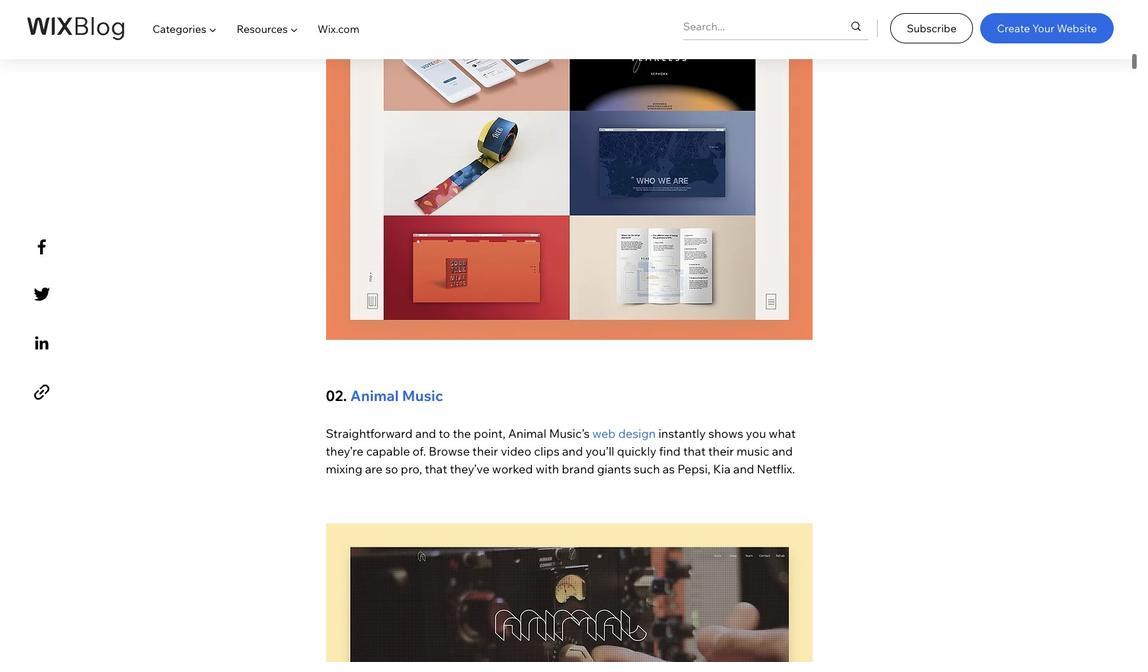 Task type: vqa. For each thing, say whether or not it's contained in the screenshot.
"Straightforward"
yes



Task type: locate. For each thing, give the bounding box(es) containing it.
wix website example by animalz image
[[326, 523, 813, 663]]

kia
[[714, 462, 731, 477]]

that
[[684, 444, 706, 459], [425, 462, 448, 477]]

web design link
[[593, 426, 656, 441]]

share article on twitter image
[[30, 283, 53, 306], [30, 283, 53, 306]]

animal right '02.'
[[351, 387, 399, 405]]

subscribe link
[[891, 13, 974, 43]]

find
[[660, 444, 681, 459]]

2 their from the left
[[709, 444, 734, 459]]

wix.com
[[318, 22, 360, 36]]

share article on linkedin image
[[30, 332, 53, 355], [30, 332, 53, 355]]

you'll
[[586, 444, 615, 459]]

animal
[[351, 387, 399, 405], [509, 426, 547, 441]]

0 vertical spatial that
[[684, 444, 706, 459]]

copy link of the article image
[[30, 381, 53, 404], [30, 381, 53, 404]]

animal music link
[[351, 387, 444, 405]]

browse
[[429, 444, 470, 459]]

0 horizontal spatial ▼
[[209, 22, 217, 36]]

music's
[[549, 426, 590, 441]]

1 horizontal spatial animal
[[509, 426, 547, 441]]

1 horizontal spatial ▼
[[290, 22, 298, 36]]

0 vertical spatial animal
[[351, 387, 399, 405]]

their up "kia"
[[709, 444, 734, 459]]

and
[[416, 426, 436, 441], [563, 444, 583, 459], [773, 444, 793, 459], [734, 462, 755, 477]]

web
[[593, 426, 616, 441]]

0 horizontal spatial their
[[473, 444, 498, 459]]

subscribe
[[907, 22, 957, 35]]

the
[[453, 426, 471, 441]]

they're
[[326, 444, 364, 459]]

wix.com link
[[308, 11, 370, 47]]

2 ▼ from the left
[[290, 22, 298, 36]]

so
[[385, 462, 398, 477]]

1 vertical spatial animal
[[509, 426, 547, 441]]

and down what
[[773, 444, 793, 459]]

▼ right categories
[[209, 22, 217, 36]]

▼ right resources at the top of page
[[290, 22, 298, 36]]

video
[[501, 444, 532, 459]]

that up pepsi,
[[684, 444, 706, 459]]

create your website
[[998, 22, 1098, 35]]

0 horizontal spatial animal
[[351, 387, 399, 405]]

their
[[473, 444, 498, 459], [709, 444, 734, 459]]

pepsi,
[[678, 462, 711, 477]]

1 horizontal spatial their
[[709, 444, 734, 459]]

None search field
[[684, 13, 869, 39]]

point,
[[474, 426, 506, 441]]

to
[[439, 426, 450, 441]]

share article on facebook image
[[30, 236, 53, 259], [30, 236, 53, 259]]

animal up video
[[509, 426, 547, 441]]

instantly
[[659, 426, 706, 441]]

that down browse
[[425, 462, 448, 477]]

1 vertical spatial that
[[425, 462, 448, 477]]

straightforward
[[326, 426, 413, 441]]

1 ▼ from the left
[[209, 22, 217, 36]]

their down "point,"
[[473, 444, 498, 459]]

▼
[[209, 22, 217, 36], [290, 22, 298, 36]]

categories
[[153, 22, 207, 36]]



Task type: describe. For each thing, give the bounding box(es) containing it.
▼ for resources  ▼
[[290, 22, 298, 36]]

you
[[746, 426, 767, 441]]

pro,
[[401, 462, 423, 477]]

they've
[[450, 462, 490, 477]]

▼ for categories ▼
[[209, 22, 217, 36]]

shows
[[709, 426, 744, 441]]

create
[[998, 22, 1031, 35]]

design
[[619, 426, 656, 441]]

categories ▼
[[153, 22, 217, 36]]

instantly shows you what they're capable of. browse their video clips and you'll quickly find that their music and mixing are so pro, that they've worked with brand giants such as pepsi, kia and netflix.
[[326, 426, 799, 477]]

straightforward and to the point, animal music's web design
[[326, 426, 656, 441]]

worked
[[493, 462, 533, 477]]

wix website example by wendy ju image
[[326, 0, 813, 340]]

02.
[[326, 387, 347, 405]]

music
[[737, 444, 770, 459]]

1 their from the left
[[473, 444, 498, 459]]

your
[[1033, 22, 1055, 35]]

are
[[365, 462, 383, 477]]

of.
[[413, 444, 426, 459]]

and down music
[[734, 462, 755, 477]]

resources  ▼
[[237, 22, 298, 36]]

and left to at the bottom left of page
[[416, 426, 436, 441]]

what
[[769, 426, 796, 441]]

giants
[[598, 462, 632, 477]]

netflix.
[[757, 462, 796, 477]]

1 horizontal spatial that
[[684, 444, 706, 459]]

0 horizontal spatial that
[[425, 462, 448, 477]]

mixing
[[326, 462, 363, 477]]

02. animal music
[[326, 387, 444, 405]]

with
[[536, 462, 560, 477]]

brand
[[562, 462, 595, 477]]

website
[[1058, 22, 1098, 35]]

quickly
[[618, 444, 657, 459]]

as
[[663, 462, 675, 477]]

and down music's
[[563, 444, 583, 459]]

such
[[634, 462, 660, 477]]

Search... search field
[[684, 13, 824, 39]]

resources
[[237, 22, 288, 36]]

create your website link
[[981, 13, 1115, 43]]

capable
[[366, 444, 410, 459]]

music
[[402, 387, 444, 405]]

clips
[[534, 444, 560, 459]]



